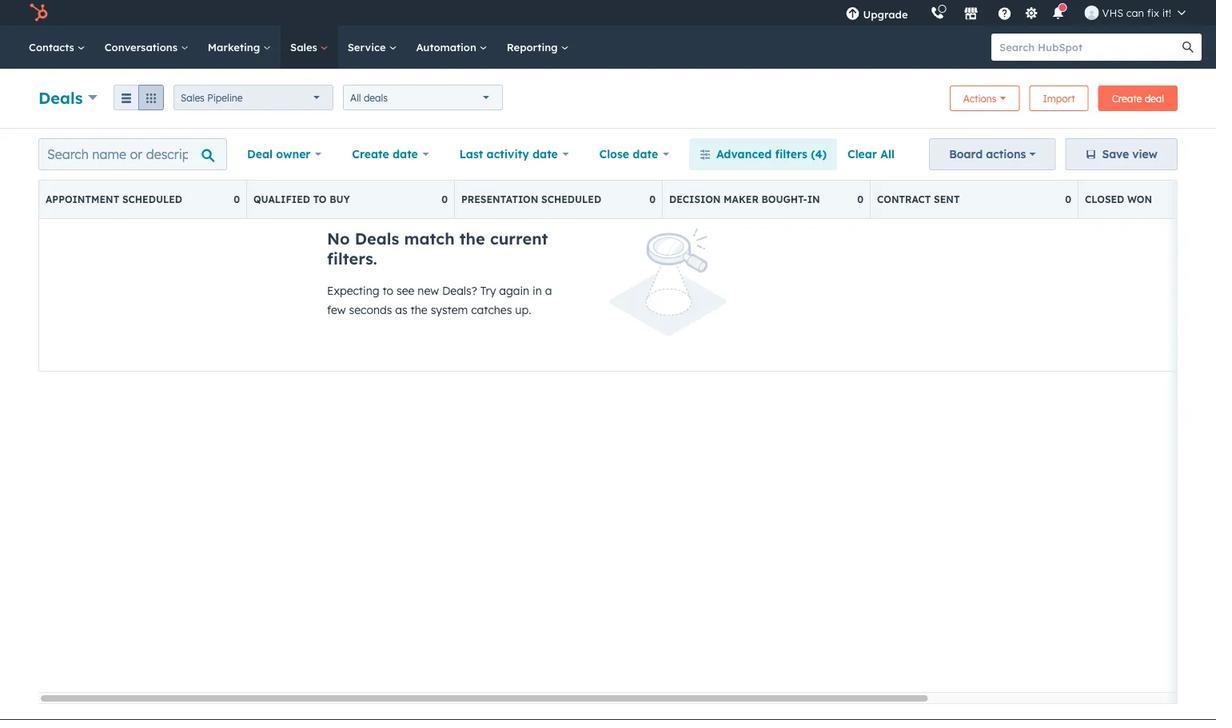 Task type: locate. For each thing, give the bounding box(es) containing it.
deals down the contacts link
[[38, 88, 83, 108]]

hubspot link
[[19, 3, 60, 22]]

1 horizontal spatial to
[[383, 284, 393, 298]]

all inside all deals "popup button"
[[350, 92, 361, 104]]

1 scheduled from the left
[[122, 193, 182, 205]]

2 0 from the left
[[441, 193, 448, 205]]

3 0 from the left
[[649, 193, 656, 205]]

1 horizontal spatial all
[[881, 147, 895, 161]]

Search HubSpot search field
[[991, 34, 1187, 61]]

scheduled
[[122, 193, 182, 205], [541, 193, 601, 205]]

the right "match"
[[460, 229, 485, 249]]

1 vertical spatial to
[[383, 284, 393, 298]]

create down all deals
[[352, 147, 389, 161]]

sales inside popup button
[[181, 92, 205, 104]]

4 0 from the left
[[857, 193, 864, 205]]

create left deal
[[1112, 92, 1142, 104]]

0 vertical spatial to
[[313, 193, 327, 205]]

deals right the 'no'
[[355, 229, 399, 249]]

settings link
[[1022, 4, 1041, 21]]

0 horizontal spatial all
[[350, 92, 361, 104]]

(4)
[[811, 147, 827, 161]]

0 for decision maker bought-in
[[857, 193, 864, 205]]

0 left 'closed'
[[1065, 193, 1071, 205]]

0 horizontal spatial scheduled
[[122, 193, 182, 205]]

to left the 'buy'
[[313, 193, 327, 205]]

deals banner
[[38, 81, 1178, 112]]

board actions button
[[929, 138, 1056, 170]]

create inside 'popup button'
[[352, 147, 389, 161]]

sales pipeline
[[181, 92, 243, 104]]

clear all
[[848, 147, 895, 161]]

filters.
[[327, 249, 377, 269]]

0 horizontal spatial sales
[[181, 92, 205, 104]]

create for create deal
[[1112, 92, 1142, 104]]

in
[[533, 284, 542, 298]]

to for qualified
[[313, 193, 327, 205]]

group
[[114, 85, 164, 110]]

deal owner
[[247, 147, 311, 161]]

0 vertical spatial create
[[1112, 92, 1142, 104]]

0 horizontal spatial create
[[352, 147, 389, 161]]

menu item
[[919, 0, 922, 26]]

hubspot image
[[29, 3, 48, 22]]

last
[[459, 147, 483, 161]]

sales for sales pipeline
[[181, 92, 205, 104]]

create date button
[[342, 138, 439, 170]]

actions
[[963, 92, 997, 104]]

actions
[[986, 147, 1026, 161]]

all right clear
[[881, 147, 895, 161]]

activity
[[487, 147, 529, 161]]

to left the see
[[383, 284, 393, 298]]

filters
[[775, 147, 808, 161]]

contacts link
[[19, 26, 95, 69]]

vhs can fix it! button
[[1075, 0, 1195, 26]]

0 horizontal spatial deals
[[38, 88, 83, 108]]

save
[[1102, 147, 1129, 161]]

presentation
[[461, 193, 538, 205]]

1 horizontal spatial sales
[[290, 40, 320, 54]]

decision maker bought-in
[[669, 193, 820, 205]]

0 horizontal spatial date
[[393, 147, 418, 161]]

marketplaces image
[[964, 7, 978, 22]]

3 date from the left
[[633, 147, 658, 161]]

decision
[[669, 193, 721, 205]]

deal
[[1145, 92, 1164, 104]]

as
[[395, 303, 408, 317]]

date inside popup button
[[532, 147, 558, 161]]

upgrade
[[863, 8, 908, 21]]

5 0 from the left
[[1065, 193, 1071, 205]]

1 vertical spatial deals
[[355, 229, 399, 249]]

seconds
[[349, 303, 392, 317]]

the
[[460, 229, 485, 249], [411, 303, 428, 317]]

the inside expecting to see new deals? try again in a few seconds as the system catches up.
[[411, 303, 428, 317]]

2 scheduled from the left
[[541, 193, 601, 205]]

date
[[393, 147, 418, 161], [532, 147, 558, 161], [633, 147, 658, 161]]

search button
[[1175, 34, 1202, 61]]

all left deals
[[350, 92, 361, 104]]

pipeline
[[207, 92, 243, 104]]

marketing
[[208, 40, 263, 54]]

sales for sales
[[290, 40, 320, 54]]

help image
[[998, 7, 1012, 22]]

1 horizontal spatial the
[[460, 229, 485, 249]]

to inside expecting to see new deals? try again in a few seconds as the system catches up.
[[383, 284, 393, 298]]

close date
[[599, 147, 658, 161]]

0 up "match"
[[441, 193, 448, 205]]

1 vertical spatial all
[[881, 147, 895, 161]]

deals
[[38, 88, 83, 108], [355, 229, 399, 249]]

0 horizontal spatial to
[[313, 193, 327, 205]]

the right 'as'
[[411, 303, 428, 317]]

1 date from the left
[[393, 147, 418, 161]]

0
[[234, 193, 240, 205], [441, 193, 448, 205], [649, 193, 656, 205], [857, 193, 864, 205], [1065, 193, 1071, 205]]

1 vertical spatial sales
[[181, 92, 205, 104]]

date right the activity
[[532, 147, 558, 161]]

0 vertical spatial deals
[[38, 88, 83, 108]]

few
[[327, 303, 346, 317]]

0 left the contract
[[857, 193, 864, 205]]

scheduled for appointment scheduled
[[122, 193, 182, 205]]

in
[[807, 193, 820, 205]]

upgrade image
[[846, 7, 860, 22]]

1 vertical spatial the
[[411, 303, 428, 317]]

0 vertical spatial all
[[350, 92, 361, 104]]

1 horizontal spatial scheduled
[[541, 193, 601, 205]]

sales
[[290, 40, 320, 54], [181, 92, 205, 104]]

2 date from the left
[[532, 147, 558, 161]]

contract sent
[[877, 193, 960, 205]]

0 horizontal spatial the
[[411, 303, 428, 317]]

scheduled for presentation scheduled
[[541, 193, 601, 205]]

sales inside "link"
[[290, 40, 320, 54]]

all deals
[[350, 92, 388, 104]]

1 horizontal spatial deals
[[355, 229, 399, 249]]

calling icon image
[[930, 6, 945, 21]]

scheduled down search name or description search field
[[122, 193, 182, 205]]

all
[[350, 92, 361, 104], [881, 147, 895, 161]]

sales left service at top left
[[290, 40, 320, 54]]

0 vertical spatial the
[[460, 229, 485, 249]]

automation
[[416, 40, 480, 54]]

sales left pipeline
[[181, 92, 205, 104]]

1 horizontal spatial date
[[532, 147, 558, 161]]

2 horizontal spatial date
[[633, 147, 658, 161]]

last activity date button
[[449, 138, 579, 170]]

1 0 from the left
[[234, 193, 240, 205]]

all inside clear all button
[[881, 147, 895, 161]]

menu
[[834, 0, 1197, 26]]

advanced filters (4)
[[716, 147, 827, 161]]

1 horizontal spatial create
[[1112, 92, 1142, 104]]

deals inside the no deals match the current filters.
[[355, 229, 399, 249]]

automation link
[[407, 26, 497, 69]]

reporting
[[507, 40, 561, 54]]

0 left qualified
[[234, 193, 240, 205]]

qualified to buy
[[253, 193, 350, 205]]

create deal
[[1112, 92, 1164, 104]]

to
[[313, 193, 327, 205], [383, 284, 393, 298]]

last activity date
[[459, 147, 558, 161]]

a
[[545, 284, 552, 298]]

advanced filters (4) button
[[689, 138, 837, 170]]

create inside button
[[1112, 92, 1142, 104]]

create date
[[352, 147, 418, 161]]

service link
[[338, 26, 407, 69]]

scheduled down close
[[541, 193, 601, 205]]

close
[[599, 147, 629, 161]]

0 vertical spatial sales
[[290, 40, 320, 54]]

settings image
[[1024, 7, 1039, 21]]

marketplaces button
[[954, 0, 988, 26]]

1 vertical spatial create
[[352, 147, 389, 161]]

terry turtle image
[[1085, 6, 1099, 20]]

date right close
[[633, 147, 658, 161]]

0 left decision
[[649, 193, 656, 205]]

no deals match the current filters.
[[327, 229, 548, 269]]

date inside popup button
[[633, 147, 658, 161]]

date down all deals "popup button"
[[393, 147, 418, 161]]

clear
[[848, 147, 877, 161]]

date inside 'popup button'
[[393, 147, 418, 161]]

try
[[480, 284, 496, 298]]

to for expecting
[[383, 284, 393, 298]]

date for create date
[[393, 147, 418, 161]]



Task type: describe. For each thing, give the bounding box(es) containing it.
catches
[[471, 303, 512, 317]]

notifications image
[[1051, 7, 1065, 22]]

new
[[418, 284, 439, 298]]

deal
[[247, 147, 273, 161]]

0 for appointment scheduled
[[234, 193, 240, 205]]

current
[[490, 229, 548, 249]]

0 for contract sent
[[1065, 193, 1071, 205]]

view
[[1132, 147, 1158, 161]]

the inside the no deals match the current filters.
[[460, 229, 485, 249]]

0 for qualified to buy
[[441, 193, 448, 205]]

appointment
[[46, 193, 119, 205]]

maker
[[724, 193, 759, 205]]

0 for presentation scheduled
[[649, 193, 656, 205]]

match
[[404, 229, 455, 249]]

Search name or description search field
[[38, 138, 227, 170]]

deals button
[[38, 86, 98, 109]]

group inside deals banner
[[114, 85, 164, 110]]

system
[[431, 303, 468, 317]]

sales pipeline button
[[174, 85, 333, 110]]

conversations link
[[95, 26, 198, 69]]

all deals button
[[343, 85, 503, 110]]

sales link
[[281, 26, 338, 69]]

appointment scheduled
[[46, 193, 182, 205]]

vhs
[[1102, 6, 1123, 19]]

expecting to see new deals? try again in a few seconds as the system catches up.
[[327, 284, 552, 317]]

marketing link
[[198, 26, 281, 69]]

calling icon button
[[924, 2, 951, 23]]

deals
[[364, 92, 388, 104]]

menu containing vhs can fix it!
[[834, 0, 1197, 26]]

vhs can fix it!
[[1102, 6, 1171, 19]]

save view button
[[1065, 138, 1178, 170]]

reporting link
[[497, 26, 578, 69]]

deals?
[[442, 284, 477, 298]]

notifications button
[[1045, 0, 1072, 26]]

service
[[348, 40, 389, 54]]

expecting
[[327, 284, 379, 298]]

conversations
[[105, 40, 181, 54]]

deal owner button
[[237, 138, 332, 170]]

owner
[[276, 147, 311, 161]]

advanced
[[716, 147, 772, 161]]

clear all button
[[837, 138, 905, 170]]

fix
[[1147, 6, 1159, 19]]

contacts
[[29, 40, 77, 54]]

sent
[[934, 193, 960, 205]]

up.
[[515, 303, 531, 317]]

it!
[[1162, 6, 1171, 19]]

buy
[[330, 193, 350, 205]]

actions button
[[950, 86, 1020, 111]]

date for close date
[[633, 147, 658, 161]]

again
[[499, 284, 529, 298]]

contract
[[877, 193, 931, 205]]

deals inside popup button
[[38, 88, 83, 108]]

save view
[[1102, 147, 1158, 161]]

presentation scheduled
[[461, 193, 601, 205]]

qualified
[[253, 193, 310, 205]]

create for create date
[[352, 147, 389, 161]]

search image
[[1183, 42, 1194, 53]]

see
[[397, 284, 415, 298]]

create deal button
[[1098, 86, 1178, 111]]

bought-
[[762, 193, 807, 205]]

import button
[[1029, 86, 1089, 111]]

closed won
[[1085, 193, 1152, 205]]

import
[[1043, 92, 1075, 104]]

close date button
[[589, 138, 680, 170]]

board
[[949, 147, 983, 161]]

closed
[[1085, 193, 1124, 205]]

no
[[327, 229, 350, 249]]

won
[[1127, 193, 1152, 205]]

help button
[[991, 0, 1018, 26]]

board actions
[[949, 147, 1026, 161]]

can
[[1126, 6, 1144, 19]]



Task type: vqa. For each thing, say whether or not it's contained in the screenshot.
Give more information's GIVE
no



